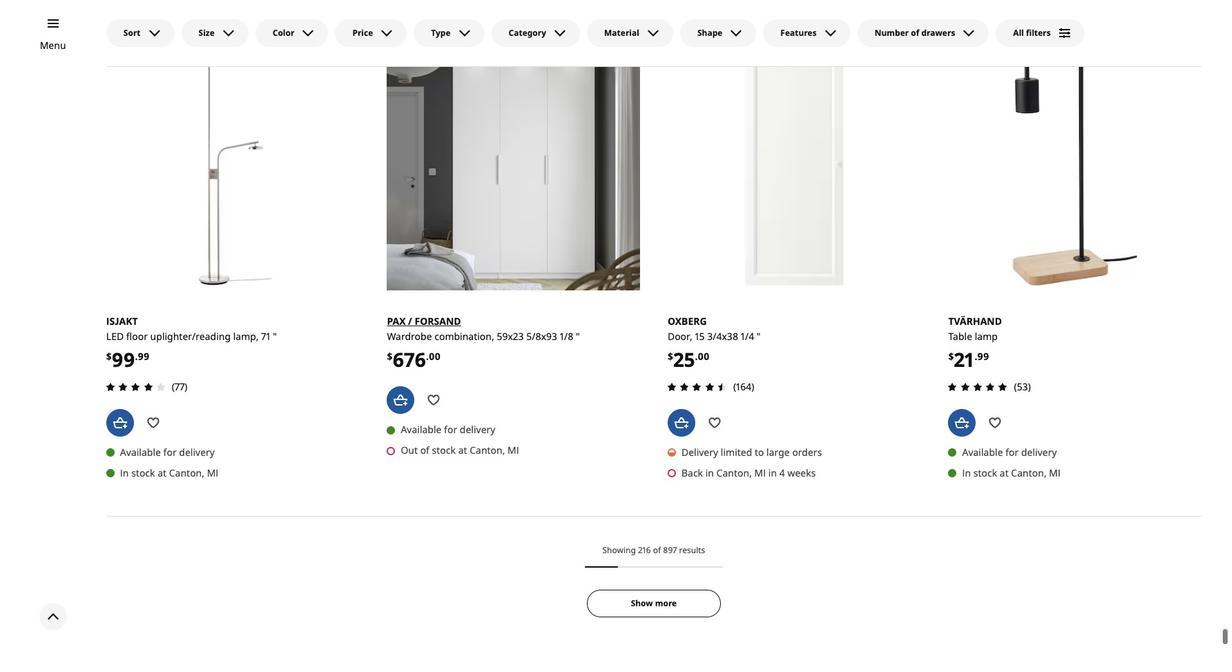 Task type: locate. For each thing, give the bounding box(es) containing it.
available for delivery up out of stock at canton, mi
[[401, 424, 495, 437]]

door,
[[668, 330, 692, 343]]

for
[[444, 424, 457, 437], [163, 446, 177, 459], [1006, 446, 1019, 459]]

show more
[[631, 598, 677, 610]]

1 horizontal spatial in stock at canton, mi
[[962, 467, 1061, 480]]

. down lamp
[[975, 350, 978, 363]]

0 horizontal spatial in
[[706, 467, 714, 480]]

"
[[273, 330, 277, 343], [757, 330, 761, 343], [576, 330, 580, 343]]

21
[[954, 347, 975, 373]]

2 00 from the left
[[429, 350, 441, 363]]

1 in stock at canton, mi from the left
[[120, 467, 218, 480]]

uplighter/reading
[[150, 330, 231, 343]]

1 . from the left
[[135, 350, 138, 363]]

$ down 'wardrobe'
[[387, 350, 393, 363]]

" right the 1/4
[[757, 330, 761, 343]]

1 horizontal spatial 00
[[698, 350, 710, 363]]

0 horizontal spatial at
[[158, 467, 166, 480]]

weeks
[[788, 467, 816, 480]]

1 vertical spatial of
[[420, 444, 429, 457]]

1 in from the left
[[706, 467, 714, 480]]

color button
[[255, 19, 328, 47]]

of right the out on the left
[[420, 444, 429, 457]]

5/8x93
[[526, 330, 557, 343]]

sort
[[124, 27, 141, 39]]

of right '216'
[[653, 545, 661, 556]]

71
[[261, 330, 270, 343]]

1 horizontal spatial "
[[576, 330, 580, 343]]

in for 21
[[962, 467, 971, 480]]

delivery
[[682, 446, 718, 459]]

3 $ from the left
[[387, 350, 393, 363]]

1 horizontal spatial available for delivery
[[401, 424, 495, 437]]

" inside oxberg door, 15 3/4x38 1/4 " $ 25 . 00
[[757, 330, 761, 343]]

for down "(53)"
[[1006, 446, 1019, 459]]

more
[[655, 598, 677, 610]]

available for 676
[[401, 424, 442, 437]]

out
[[401, 444, 418, 457]]

back in canton, mi in 4 weeks
[[682, 467, 816, 480]]

. down floor
[[135, 350, 138, 363]]

out of stock at canton, mi
[[401, 444, 519, 457]]

0 horizontal spatial of
[[420, 444, 429, 457]]

filters
[[1026, 27, 1051, 39]]

results
[[679, 545, 705, 556]]

25
[[673, 347, 695, 373]]

99
[[112, 347, 135, 373], [138, 350, 149, 363], [978, 350, 989, 363]]

. inside pax / forsand wardrobe combination, 59x23 5/8x93 1/8 " $ 676 . 00
[[426, 350, 429, 363]]

available down review: 4 out of 5 stars. total reviews: 77 image
[[120, 446, 161, 459]]

1 horizontal spatial in
[[768, 467, 777, 480]]

. inside isjakt led floor uplighter/reading lamp, 71 " $ 99 . 99
[[135, 350, 138, 363]]

limited
[[721, 446, 752, 459]]

number of drawers button
[[857, 19, 989, 47]]

99 down led
[[112, 347, 135, 373]]

2 horizontal spatial stock
[[973, 467, 997, 480]]

material button
[[587, 19, 673, 47]]

available for delivery down "(53)"
[[962, 446, 1057, 459]]

2 horizontal spatial of
[[911, 27, 919, 39]]

00
[[698, 350, 710, 363], [429, 350, 441, 363]]

oxberg door, 15 3/4x38 1/4 " $ 25 . 00
[[668, 315, 761, 373]]

1 in from the left
[[120, 467, 129, 480]]

stock for lamp,
[[131, 467, 155, 480]]

delivery up out of stock at canton, mi
[[460, 424, 495, 437]]

216
[[638, 545, 651, 556]]

combination,
[[434, 330, 494, 343]]

1 $ from the left
[[106, 350, 112, 363]]

676
[[393, 347, 426, 373]]

. down 'wardrobe'
[[426, 350, 429, 363]]

1 horizontal spatial available
[[401, 424, 442, 437]]

99 inside 'tvärhand table lamp $ 21 . 99'
[[978, 350, 989, 363]]

for down (77)
[[163, 446, 177, 459]]

2 in from the left
[[962, 467, 971, 480]]

delivery down (77)
[[179, 446, 215, 459]]

2 " from the left
[[757, 330, 761, 343]]

number
[[875, 27, 909, 39]]

00 inside oxberg door, 15 3/4x38 1/4 " $ 25 . 00
[[698, 350, 710, 363]]

available
[[401, 424, 442, 437], [120, 446, 161, 459], [962, 446, 1003, 459]]

" inside isjakt led floor uplighter/reading lamp, 71 " $ 99 . 99
[[273, 330, 277, 343]]

floor
[[126, 330, 148, 343]]

00 right 25
[[698, 350, 710, 363]]

2 horizontal spatial 99
[[978, 350, 989, 363]]

tvärhand
[[948, 315, 1002, 328]]

2 in stock at canton, mi from the left
[[962, 467, 1061, 480]]

available for delivery down (77)
[[120, 446, 215, 459]]

delivery
[[460, 424, 495, 437], [179, 446, 215, 459], [1021, 446, 1057, 459]]

$ inside pax / forsand wardrobe combination, 59x23 5/8x93 1/8 " $ 676 . 00
[[387, 350, 393, 363]]

large
[[767, 446, 790, 459]]

number of drawers
[[875, 27, 955, 39]]

of
[[911, 27, 919, 39], [420, 444, 429, 457], [653, 545, 661, 556]]

1 " from the left
[[273, 330, 277, 343]]

delivery limited to large orders
[[682, 446, 822, 459]]

$ down led
[[106, 350, 112, 363]]

.
[[135, 350, 138, 363], [695, 350, 698, 363], [426, 350, 429, 363], [975, 350, 978, 363]]

1 horizontal spatial stock
[[432, 444, 456, 457]]

back
[[682, 467, 703, 480]]

0 horizontal spatial for
[[163, 446, 177, 459]]

1/4
[[741, 330, 754, 343]]

in left 4
[[768, 467, 777, 480]]

$
[[106, 350, 112, 363], [668, 350, 673, 363], [387, 350, 393, 363], [948, 350, 954, 363]]

0 horizontal spatial stock
[[131, 467, 155, 480]]

(77)
[[172, 380, 188, 393]]

of left drawers
[[911, 27, 919, 39]]

0 vertical spatial of
[[911, 27, 919, 39]]

1 horizontal spatial of
[[653, 545, 661, 556]]

in
[[120, 467, 129, 480], [962, 467, 971, 480]]

3 " from the left
[[576, 330, 580, 343]]

of for drawers
[[911, 27, 919, 39]]

showing
[[602, 545, 636, 556]]

" right 71
[[273, 330, 277, 343]]

in stock at canton, mi
[[120, 467, 218, 480], [962, 467, 1061, 480]]

at
[[458, 444, 467, 457], [158, 467, 166, 480], [1000, 467, 1009, 480]]

delivery down "(53)"
[[1021, 446, 1057, 459]]

4 . from the left
[[975, 350, 978, 363]]

showing 216 of 897 results
[[602, 545, 705, 556]]

for for 676
[[444, 424, 457, 437]]

1 horizontal spatial delivery
[[460, 424, 495, 437]]

3 . from the left
[[426, 350, 429, 363]]

tvärhand table lamp $ 21 . 99
[[948, 315, 1002, 373]]

delivery for 676
[[460, 424, 495, 437]]

0 horizontal spatial delivery
[[179, 446, 215, 459]]

1 00 from the left
[[698, 350, 710, 363]]

4 $ from the left
[[948, 350, 954, 363]]

0 horizontal spatial "
[[273, 330, 277, 343]]

$ inside isjakt led floor uplighter/reading lamp, 71 " $ 99 . 99
[[106, 350, 112, 363]]

review: 4 out of 5 stars. total reviews: 77 image
[[102, 379, 169, 395]]

show more button
[[587, 591, 721, 618]]

canton,
[[470, 444, 505, 457], [169, 467, 204, 480], [717, 467, 752, 480], [1011, 467, 1047, 480]]

menu
[[40, 39, 66, 52]]

897
[[663, 545, 677, 556]]

table
[[948, 330, 972, 343]]

0 horizontal spatial in
[[120, 467, 129, 480]]

0 horizontal spatial available
[[120, 446, 161, 459]]

wardrobe
[[387, 330, 432, 343]]

" inside pax / forsand wardrobe combination, 59x23 5/8x93 1/8 " $ 676 . 00
[[576, 330, 580, 343]]

2 vertical spatial of
[[653, 545, 661, 556]]

0 horizontal spatial available for delivery
[[120, 446, 215, 459]]

2 in from the left
[[768, 467, 777, 480]]

material
[[604, 27, 639, 39]]

available down "review: 4.8 out of 5 stars. total reviews: 53" "image"
[[962, 446, 1003, 459]]

all filters
[[1013, 27, 1051, 39]]

2 $ from the left
[[668, 350, 673, 363]]

for up out of stock at canton, mi
[[444, 424, 457, 437]]

at for 21
[[1000, 467, 1009, 480]]

available up the out on the left
[[401, 424, 442, 437]]

mi
[[508, 444, 519, 457], [207, 467, 218, 480], [754, 467, 766, 480], [1049, 467, 1061, 480]]

99 right 21 on the bottom right of the page
[[978, 350, 989, 363]]

$ down door, in the bottom right of the page
[[668, 350, 673, 363]]

0 horizontal spatial in stock at canton, mi
[[120, 467, 218, 480]]

" right 1/8
[[576, 330, 580, 343]]

99 down floor
[[138, 350, 149, 363]]

. down '15' in the bottom right of the page
[[695, 350, 698, 363]]

/
[[408, 315, 412, 328]]

available for delivery
[[401, 424, 495, 437], [120, 446, 215, 459], [962, 446, 1057, 459]]

of inside popup button
[[911, 27, 919, 39]]

2 . from the left
[[695, 350, 698, 363]]

color
[[273, 27, 294, 39]]

0 horizontal spatial 00
[[429, 350, 441, 363]]

1 horizontal spatial for
[[444, 424, 457, 437]]

1 horizontal spatial in
[[962, 467, 971, 480]]

2 horizontal spatial at
[[1000, 467, 1009, 480]]

available for 99
[[120, 446, 161, 459]]

$ down table
[[948, 350, 954, 363]]

in
[[706, 467, 714, 480], [768, 467, 777, 480]]

stock
[[432, 444, 456, 457], [131, 467, 155, 480], [973, 467, 997, 480]]

features button
[[763, 19, 851, 47]]

isjakt
[[106, 315, 138, 328]]

1 horizontal spatial 99
[[138, 350, 149, 363]]

in right the back
[[706, 467, 714, 480]]

00 right 676
[[429, 350, 441, 363]]

2 horizontal spatial "
[[757, 330, 761, 343]]

menu button
[[40, 38, 66, 53]]

of for stock
[[420, 444, 429, 457]]



Task type: describe. For each thing, give the bounding box(es) containing it.
59x23
[[497, 330, 524, 343]]

2 horizontal spatial available
[[962, 446, 1003, 459]]

to
[[755, 446, 764, 459]]

category button
[[491, 19, 580, 47]]

orders
[[792, 446, 822, 459]]

$ inside 'tvärhand table lamp $ 21 . 99'
[[948, 350, 954, 363]]

type button
[[414, 19, 484, 47]]

2 horizontal spatial delivery
[[1021, 446, 1057, 459]]

led
[[106, 330, 124, 343]]

forsand
[[415, 315, 461, 328]]

in for 99
[[120, 467, 129, 480]]

drawers
[[922, 27, 955, 39]]

price button
[[335, 19, 407, 47]]

delivery for 99
[[179, 446, 215, 459]]

. inside 'tvärhand table lamp $ 21 . 99'
[[975, 350, 978, 363]]

all
[[1013, 27, 1024, 39]]

sort button
[[106, 19, 174, 47]]

(164)
[[733, 380, 754, 393]]

in stock at canton, mi for 21
[[962, 467, 1061, 480]]

shape
[[697, 27, 723, 39]]

isjakt led floor uplighter/reading lamp, 71 " $ 99 . 99
[[106, 315, 277, 373]]

at for lamp,
[[158, 467, 166, 480]]

1 horizontal spatial at
[[458, 444, 467, 457]]

size button
[[181, 19, 248, 47]]

for for 99
[[163, 446, 177, 459]]

lamp
[[975, 330, 998, 343]]

2 horizontal spatial for
[[1006, 446, 1019, 459]]

show
[[631, 598, 653, 610]]

(53)
[[1014, 380, 1031, 393]]

pax / forsand wardrobe combination, 59x23 5/8x93 1/8 " $ 676 . 00
[[387, 315, 580, 373]]

oxberg
[[668, 315, 707, 328]]

. inside oxberg door, 15 3/4x38 1/4 " $ 25 . 00
[[695, 350, 698, 363]]

$ inside oxberg door, 15 3/4x38 1/4 " $ 25 . 00
[[668, 350, 673, 363]]

15
[[695, 330, 705, 343]]

1/8
[[560, 330, 573, 343]]

features
[[781, 27, 817, 39]]

4
[[779, 467, 785, 480]]

price
[[352, 27, 373, 39]]

pax
[[387, 315, 406, 328]]

review: 4.5 out of 5 stars. total reviews: 164 image
[[664, 379, 731, 395]]

category
[[509, 27, 546, 39]]

in stock at canton, mi for 99
[[120, 467, 218, 480]]

00 inside pax / forsand wardrobe combination, 59x23 5/8x93 1/8 " $ 676 . 00
[[429, 350, 441, 363]]

review: 4.8 out of 5 stars. total reviews: 53 image
[[944, 379, 1011, 395]]

shape button
[[680, 19, 756, 47]]

available for delivery for 99
[[120, 446, 215, 459]]

0 horizontal spatial 99
[[112, 347, 135, 373]]

size
[[199, 27, 215, 39]]

3/4x38
[[707, 330, 738, 343]]

lamp,
[[233, 330, 259, 343]]

2 horizontal spatial available for delivery
[[962, 446, 1057, 459]]

all filters button
[[996, 19, 1085, 47]]

type
[[431, 27, 451, 39]]

stock for 21
[[973, 467, 997, 480]]

available for delivery for 676
[[401, 424, 495, 437]]



Task type: vqa. For each thing, say whether or not it's contained in the screenshot.


